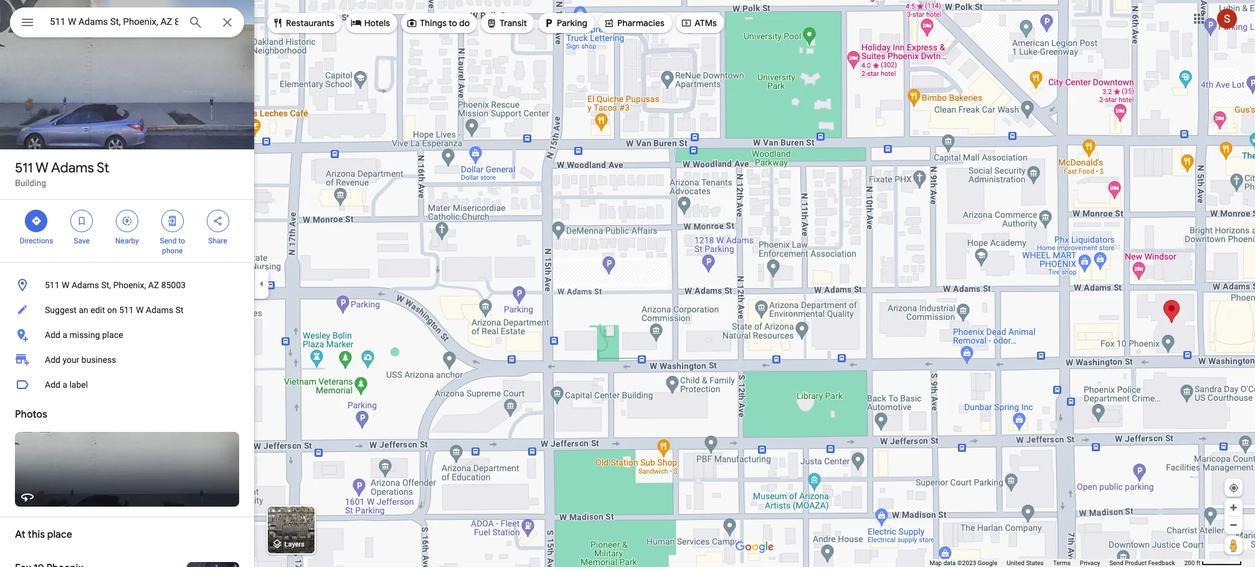 Task type: vqa. For each thing, say whether or not it's contained in the screenshot.
rightmost &
no



Task type: describe. For each thing, give the bounding box(es) containing it.
adams for st
[[51, 160, 94, 177]]

add a missing place button
[[0, 323, 254, 348]]

st inside button
[[176, 305, 184, 315]]

511 W Adams St, Phoenix, AZ 85003 field
[[10, 7, 244, 37]]

label
[[69, 380, 88, 390]]

adams inside suggest an edit on 511 w adams st button
[[146, 305, 173, 315]]

w for st,
[[62, 280, 69, 290]]

 restaurants
[[272, 16, 334, 30]]

az
[[148, 280, 159, 290]]

send for send to phone
[[160, 237, 177, 246]]


[[31, 214, 42, 228]]

map data ©2023 google
[[930, 560, 998, 567]]

place inside button
[[102, 330, 123, 340]]

send product feedback button
[[1110, 560, 1176, 568]]


[[486, 16, 498, 30]]

nearby
[[115, 237, 139, 246]]

actions for 511 w adams st region
[[0, 200, 254, 262]]

511 w adams st, phoenix, az 85003
[[45, 280, 186, 290]]

edit
[[90, 305, 105, 315]]

layers
[[285, 541, 305, 549]]

511 w adams st main content
[[0, 0, 254, 568]]

product
[[1126, 560, 1147, 567]]

google
[[978, 560, 998, 567]]

save
[[74, 237, 90, 246]]

missing
[[69, 330, 100, 340]]

add for add a label
[[45, 380, 60, 390]]

 transit
[[486, 16, 527, 30]]

 hotels
[[351, 16, 390, 30]]

511 w adams st building
[[15, 160, 109, 188]]


[[212, 214, 223, 228]]

hotels
[[364, 17, 390, 29]]

photos
[[15, 409, 47, 421]]

an
[[79, 305, 88, 315]]

w for st
[[35, 160, 48, 177]]


[[681, 16, 692, 30]]

a for label
[[63, 380, 67, 390]]


[[406, 16, 418, 30]]

add your business
[[45, 355, 116, 365]]

show street view coverage image
[[1225, 537, 1243, 555]]

data
[[944, 560, 956, 567]]

privacy
[[1081, 560, 1101, 567]]


[[544, 16, 555, 30]]

google maps element
[[0, 0, 1256, 568]]

google account: sheryl atherton  
(sheryl.atherton@adept.ai) image
[[1218, 8, 1238, 28]]

ft
[[1197, 560, 1201, 567]]

200 ft
[[1185, 560, 1201, 567]]

things
[[420, 17, 447, 29]]

2 horizontal spatial w
[[136, 305, 144, 315]]

pharmacies
[[618, 17, 665, 29]]


[[351, 16, 362, 30]]

your
[[63, 355, 79, 365]]


[[604, 16, 615, 30]]


[[20, 14, 35, 31]]

st,
[[101, 280, 111, 290]]

directions
[[20, 237, 53, 246]]

to inside send to phone
[[178, 237, 185, 246]]

phone
[[162, 247, 183, 256]]



Task type: locate. For each thing, give the bounding box(es) containing it.
at this place
[[15, 529, 72, 542]]

1 vertical spatial adams
[[72, 280, 99, 290]]

business
[[82, 355, 116, 365]]

send inside button
[[1110, 560, 1124, 567]]

w
[[35, 160, 48, 177], [62, 280, 69, 290], [136, 305, 144, 315]]

1 vertical spatial to
[[178, 237, 185, 246]]

 pharmacies
[[604, 16, 665, 30]]

1 vertical spatial place
[[47, 529, 72, 542]]

1 vertical spatial w
[[62, 280, 69, 290]]

footer
[[930, 560, 1185, 568]]

this
[[28, 529, 45, 542]]

send left product
[[1110, 560, 1124, 567]]

w up building
[[35, 160, 48, 177]]

states
[[1027, 560, 1044, 567]]

terms button
[[1054, 560, 1071, 568]]

a
[[63, 330, 67, 340], [63, 380, 67, 390]]

add left label
[[45, 380, 60, 390]]

200 ft button
[[1185, 560, 1243, 567]]

add left your
[[45, 355, 60, 365]]

511 up building
[[15, 160, 33, 177]]

1 horizontal spatial st
[[176, 305, 184, 315]]

united states
[[1007, 560, 1044, 567]]

add your business link
[[0, 348, 254, 373]]

511 up the suggest
[[45, 280, 60, 290]]

0 horizontal spatial send
[[160, 237, 177, 246]]

place right this
[[47, 529, 72, 542]]

none field inside 511 w adams st, phoenix, az 85003 field
[[50, 14, 178, 29]]

0 vertical spatial adams
[[51, 160, 94, 177]]

show your location image
[[1229, 483, 1240, 494]]

add down the suggest
[[45, 330, 60, 340]]

send to phone
[[160, 237, 185, 256]]

add inside button
[[45, 380, 60, 390]]

adams for st,
[[72, 280, 99, 290]]

suggest an edit on 511 w adams st button
[[0, 298, 254, 323]]

0 vertical spatial to
[[449, 17, 457, 29]]

feedback
[[1149, 560, 1176, 567]]

None field
[[50, 14, 178, 29]]

restaurants
[[286, 17, 334, 29]]

0 vertical spatial send
[[160, 237, 177, 246]]

1 vertical spatial st
[[176, 305, 184, 315]]


[[122, 214, 133, 228]]


[[167, 214, 178, 228]]

0 horizontal spatial st
[[97, 160, 109, 177]]

0 horizontal spatial 511
[[15, 160, 33, 177]]

st
[[97, 160, 109, 177], [176, 305, 184, 315]]

2 vertical spatial 511
[[119, 305, 134, 315]]

2 add from the top
[[45, 355, 60, 365]]

adams up 
[[51, 160, 94, 177]]

place down the on
[[102, 330, 123, 340]]

1 add from the top
[[45, 330, 60, 340]]

 atms
[[681, 16, 717, 30]]

add for add a missing place
[[45, 330, 60, 340]]

w inside 511 w adams st building
[[35, 160, 48, 177]]

1 horizontal spatial w
[[62, 280, 69, 290]]

1 vertical spatial add
[[45, 355, 60, 365]]

 search field
[[10, 7, 244, 40]]

to
[[449, 17, 457, 29], [178, 237, 185, 246]]

collapse side panel image
[[255, 277, 269, 291]]

511
[[15, 160, 33, 177], [45, 280, 60, 290], [119, 305, 134, 315]]

85003
[[161, 280, 186, 290]]

3 add from the top
[[45, 380, 60, 390]]

transit
[[500, 17, 527, 29]]

privacy button
[[1081, 560, 1101, 568]]

send
[[160, 237, 177, 246], [1110, 560, 1124, 567]]

511 w adams st, phoenix, az 85003 button
[[0, 273, 254, 298]]

send product feedback
[[1110, 560, 1176, 567]]

atms
[[695, 17, 717, 29]]

to inside  things to do
[[449, 17, 457, 29]]

adams left st,
[[72, 280, 99, 290]]

511 inside 511 w adams st building
[[15, 160, 33, 177]]

parking
[[557, 17, 588, 29]]

0 vertical spatial 511
[[15, 160, 33, 177]]

place
[[102, 330, 123, 340], [47, 529, 72, 542]]

add
[[45, 330, 60, 340], [45, 355, 60, 365], [45, 380, 60, 390]]

511 right the on
[[119, 305, 134, 315]]

a inside button
[[63, 380, 67, 390]]

1 horizontal spatial 511
[[45, 280, 60, 290]]

2 a from the top
[[63, 380, 67, 390]]

on
[[107, 305, 117, 315]]

0 vertical spatial w
[[35, 160, 48, 177]]

2 horizontal spatial 511
[[119, 305, 134, 315]]

terms
[[1054, 560, 1071, 567]]

share
[[208, 237, 227, 246]]

1 horizontal spatial place
[[102, 330, 123, 340]]

0 horizontal spatial w
[[35, 160, 48, 177]]

0 horizontal spatial place
[[47, 529, 72, 542]]

send inside send to phone
[[160, 237, 177, 246]]

©2023
[[958, 560, 977, 567]]

adams
[[51, 160, 94, 177], [72, 280, 99, 290], [146, 305, 173, 315]]

 things to do
[[406, 16, 470, 30]]

2 vertical spatial add
[[45, 380, 60, 390]]

suggest an edit on 511 w adams st
[[45, 305, 184, 315]]

 button
[[10, 7, 45, 40]]

a left missing
[[63, 330, 67, 340]]

0 vertical spatial place
[[102, 330, 123, 340]]

adams inside 511 w adams st building
[[51, 160, 94, 177]]

united states button
[[1007, 560, 1044, 568]]

0 horizontal spatial to
[[178, 237, 185, 246]]

building
[[15, 178, 46, 188]]

0 vertical spatial a
[[63, 330, 67, 340]]

adams down az
[[146, 305, 173, 315]]

1 vertical spatial a
[[63, 380, 67, 390]]

1 horizontal spatial send
[[1110, 560, 1124, 567]]

zoom in image
[[1230, 504, 1239, 513]]

2 vertical spatial adams
[[146, 305, 173, 315]]

map
[[930, 560, 942, 567]]


[[272, 16, 284, 30]]

phoenix,
[[113, 280, 146, 290]]

send for send product feedback
[[1110, 560, 1124, 567]]

511 for st,
[[45, 280, 60, 290]]

 parking
[[544, 16, 588, 30]]

1 vertical spatial send
[[1110, 560, 1124, 567]]

w up the suggest
[[62, 280, 69, 290]]

united
[[1007, 560, 1025, 567]]

adams inside 511 w adams st, phoenix, az 85003 button
[[72, 280, 99, 290]]

st inside 511 w adams st building
[[97, 160, 109, 177]]

footer inside google maps element
[[930, 560, 1185, 568]]

footer containing map data ©2023 google
[[930, 560, 1185, 568]]

511 for st
[[15, 160, 33, 177]]

add a label
[[45, 380, 88, 390]]

w down 'phoenix,'
[[136, 305, 144, 315]]

2 vertical spatial w
[[136, 305, 144, 315]]

do
[[459, 17, 470, 29]]

to up phone
[[178, 237, 185, 246]]

a inside button
[[63, 330, 67, 340]]

add inside button
[[45, 330, 60, 340]]

0 vertical spatial st
[[97, 160, 109, 177]]

to left do
[[449, 17, 457, 29]]

a for missing
[[63, 330, 67, 340]]

1 a from the top
[[63, 330, 67, 340]]

zoom out image
[[1230, 521, 1239, 530]]

suggest
[[45, 305, 77, 315]]

send up phone
[[160, 237, 177, 246]]


[[76, 214, 87, 228]]

at
[[15, 529, 25, 542]]

a left label
[[63, 380, 67, 390]]

add a label button
[[0, 373, 254, 398]]

add for add your business
[[45, 355, 60, 365]]

0 vertical spatial add
[[45, 330, 60, 340]]

1 horizontal spatial to
[[449, 17, 457, 29]]

add a missing place
[[45, 330, 123, 340]]

200
[[1185, 560, 1196, 567]]

1 vertical spatial 511
[[45, 280, 60, 290]]



